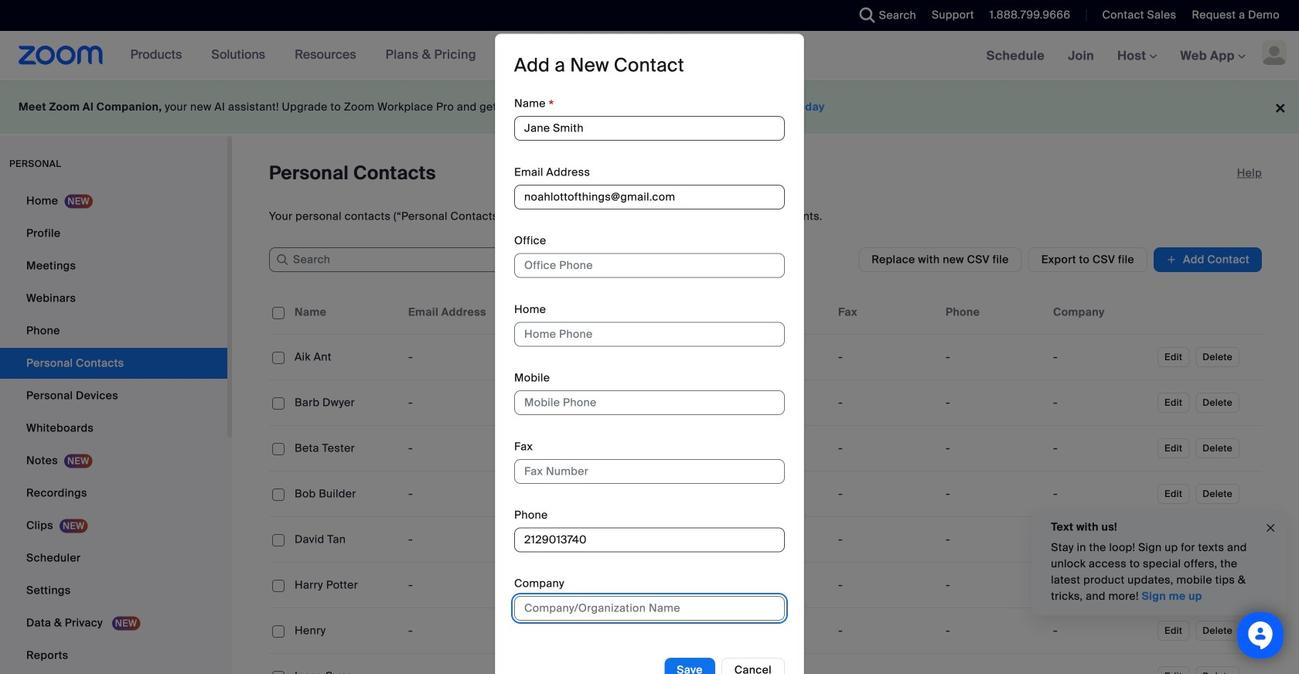 Task type: describe. For each thing, give the bounding box(es) containing it.
Company/Organization Name text field
[[514, 596, 785, 621]]

Main Number text field
[[514, 528, 785, 553]]

Home Phone text field
[[514, 322, 785, 347]]

Search Contacts Input text field
[[269, 247, 501, 272]]

close image
[[1264, 520, 1277, 537]]



Task type: locate. For each thing, give the bounding box(es) containing it.
product information navigation
[[103, 31, 488, 80]]

Office Phone text field
[[514, 253, 785, 278]]

add image
[[1166, 252, 1177, 268]]

Mobile Phone text field
[[514, 391, 785, 415]]

footer
[[0, 80, 1299, 134]]

meetings navigation
[[975, 31, 1299, 82]]

dialog
[[495, 34, 804, 674]]

banner
[[0, 31, 1299, 82]]

personal menu menu
[[0, 186, 227, 673]]

Fax Number text field
[[514, 459, 785, 484]]

application
[[269, 291, 1262, 674]]

heading
[[514, 53, 684, 77]]

Email text field
[[514, 185, 785, 209]]

First and Last Name text field
[[514, 116, 785, 141]]

cell
[[288, 342, 402, 373], [402, 342, 510, 373], [510, 342, 617, 373], [617, 342, 725, 373], [725, 342, 832, 373], [832, 342, 940, 373], [940, 342, 1047, 373], [1047, 342, 1155, 373], [288, 387, 402, 418], [402, 387, 510, 418], [510, 387, 617, 418], [617, 387, 725, 418], [725, 387, 832, 418], [832, 387, 940, 418], [940, 387, 1047, 418], [1047, 387, 1155, 418], [288, 433, 402, 464], [402, 433, 510, 464], [510, 433, 617, 464], [617, 433, 725, 464], [725, 433, 832, 464], [832, 433, 940, 464], [940, 433, 1047, 464], [1047, 433, 1155, 464], [288, 479, 402, 510], [402, 479, 510, 510], [510, 479, 617, 510], [617, 479, 725, 510], [725, 479, 832, 510], [832, 479, 940, 510], [940, 479, 1047, 510], [1047, 479, 1155, 510], [288, 524, 402, 555], [402, 524, 510, 555], [510, 524, 617, 555], [617, 524, 725, 555], [725, 524, 832, 555], [832, 524, 940, 555], [940, 524, 1047, 555], [1047, 524, 1155, 555], [288, 570, 402, 601], [402, 570, 510, 601], [510, 570, 617, 601], [617, 570, 725, 601], [725, 570, 832, 601], [832, 570, 940, 601], [940, 570, 1047, 601], [1047, 570, 1155, 601], [288, 616, 402, 647], [402, 616, 510, 647], [510, 616, 617, 647], [617, 616, 725, 647], [725, 616, 832, 647], [832, 616, 940, 647], [940, 616, 1047, 647], [1047, 616, 1155, 647], [510, 654, 617, 674], [832, 654, 940, 674], [940, 654, 1047, 674], [1047, 654, 1155, 674], [288, 661, 402, 674], [402, 661, 510, 674], [617, 661, 725, 674], [725, 661, 832, 674]]



Task type: vqa. For each thing, say whether or not it's contained in the screenshot.
footer
yes



